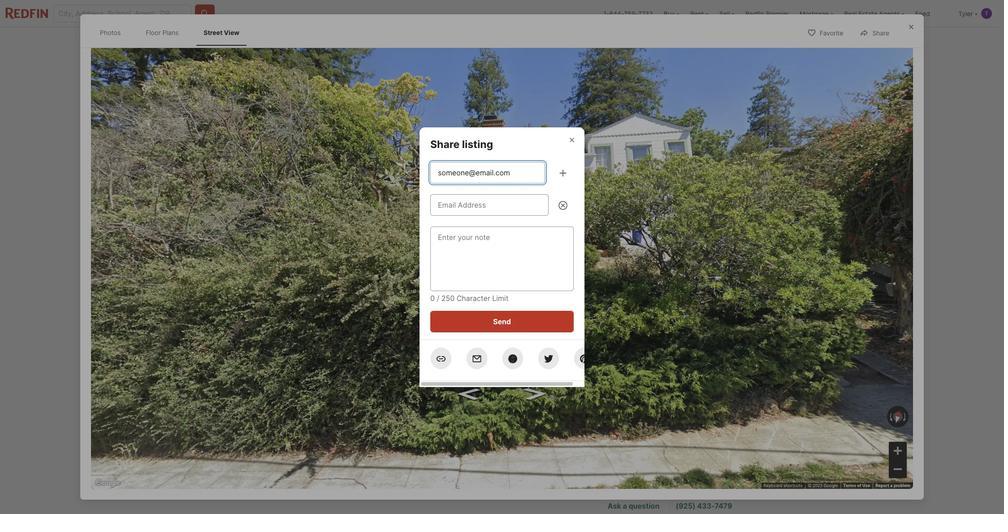 Task type: describe. For each thing, give the bounding box(es) containing it.
terms of use link
[[844, 483, 871, 488]]

google image
[[93, 477, 123, 489]]

this.
[[326, 434, 338, 442]]

feed inside feed button
[[916, 10, 931, 17]]

street inside button
[[351, 266, 370, 273]]

for sale - active
[[267, 297, 325, 305]]

redfin for redfin agents led 27 tours in 94530
[[620, 426, 636, 432]]

overview
[[322, 36, 352, 44]]

nov for 3
[[708, 341, 720, 348]]

tour for tour via video chat
[[683, 371, 694, 377]]

1-844-759-7732
[[604, 10, 654, 17]]

0 / 250 character limit
[[431, 294, 509, 303]]

cerrito
[[326, 314, 349, 323]]

street view tab
[[197, 22, 247, 44]]

for
[[267, 297, 279, 305]]

$6,545
[[271, 349, 293, 357]]

tab list containing feed
[[259, 27, 553, 51]]

1-
[[604, 10, 610, 17]]

character
[[457, 294, 491, 303]]

7621 terrace dr , el cerrito , ca 94530
[[259, 314, 387, 323]]

active
[[303, 297, 325, 305]]

photos
[[704, 266, 725, 273]]

7479
[[715, 502, 733, 511]]

floor plans for "floor plans" button
[[286, 266, 319, 273]]

street view button
[[331, 261, 394, 279]]

share button
[[853, 23, 898, 42]]

last
[[620, 434, 629, 441]]

an
[[665, 473, 674, 482]]

or
[[664, 450, 675, 459]]

-
[[298, 297, 301, 305]]

| add a search partner
[[340, 434, 408, 442]]

view inside button
[[371, 266, 386, 273]]

schedule tour
[[645, 399, 694, 408]]

friday
[[705, 317, 723, 323]]

schedule
[[645, 399, 678, 408]]

street inside tab
[[204, 29, 223, 36]]

1 tab from the left
[[362, 29, 430, 51]]

Enter your note text field
[[438, 232, 567, 286]]

City, Address, School, Agent, ZIP search field
[[53, 4, 192, 22]]

1 horizontal spatial home
[[661, 297, 689, 309]]

(925)
[[676, 502, 696, 511]]

of
[[858, 483, 862, 488]]

tour in person option
[[599, 363, 665, 386]]

37 photos button
[[674, 261, 732, 279]]

Add a comment... text field
[[266, 411, 526, 422]]

street view inside street view button
[[351, 266, 386, 273]]

0 vertical spatial this
[[639, 297, 658, 309]]

floor plans button
[[266, 261, 327, 279]]

1 horizontal spatial 94530
[[694, 426, 711, 432]]

favorite
[[820, 29, 844, 37]]

start an offer button
[[599, 467, 740, 488]]

floor inside floor plans tab
[[146, 29, 161, 36]]

tour in person
[[618, 371, 656, 377]]

map entry image
[[526, 297, 585, 356]]

27
[[665, 426, 672, 432]]

nov for 2
[[664, 341, 675, 348]]

1 inside wednesday 1 nov
[[622, 324, 628, 340]]

terms
[[844, 483, 857, 488]]

next image
[[729, 325, 743, 340]]

tour for tour in person
[[618, 371, 630, 377]]

feed inside feed link
[[287, 36, 302, 44]]

search
[[363, 434, 384, 442]]

2023
[[813, 483, 823, 488]]

a for ask a question
[[623, 502, 628, 511]]

0 vertical spatial a
[[358, 434, 361, 442]]

video
[[705, 371, 719, 377]]

2 , from the left
[[349, 314, 351, 323]]

thursday 2 nov
[[655, 317, 684, 348]]

feed link
[[269, 35, 302, 45]]

2 inside thursday 2 nov
[[665, 324, 673, 340]]

433-
[[698, 502, 715, 511]]

partner
[[385, 434, 408, 442]]

use
[[863, 483, 871, 488]]

/
[[437, 294, 440, 303]]

wednesday 1 nov
[[608, 317, 642, 348]]

sq
[[459, 348, 468, 357]]

premier
[[767, 10, 790, 17]]

1,408
[[459, 335, 488, 347]]

ca
[[353, 314, 363, 323]]

1 email address text field from the top
[[438, 167, 538, 178]]

share listing
[[431, 138, 494, 151]]

get
[[306, 349, 317, 357]]

1 , from the left
[[314, 314, 316, 323]]

(925) 433-7479
[[676, 502, 733, 511]]

your
[[259, 384, 282, 396]]

in the last 30 days
[[620, 426, 729, 441]]

floor plans tab
[[139, 22, 186, 44]]

0 horizontal spatial 94530
[[365, 314, 387, 323]]

your comments
[[259, 384, 338, 396]]

nov for 1
[[619, 341, 631, 348]]

2 email address text field from the top
[[438, 199, 542, 210]]

approved
[[331, 349, 360, 357]]

send
[[494, 317, 511, 326]]

save
[[554, 412, 570, 421]]

report a problem link
[[876, 483, 911, 488]]

view inside tab
[[224, 29, 240, 36]]

ask a question
[[608, 502, 660, 511]]

schedule tour button
[[599, 393, 740, 415]]

photos
[[100, 29, 121, 36]]

street view inside street view tab
[[204, 29, 240, 36]]

agents
[[638, 426, 655, 432]]

in inside in the last 30 days
[[713, 426, 717, 432]]

thursday
[[655, 317, 684, 323]]

report
[[876, 483, 890, 488]]

1 vertical spatial this
[[292, 488, 311, 500]]

days
[[639, 434, 651, 441]]

redfin premier button
[[741, 0, 795, 27]]



Task type: locate. For each thing, give the bounding box(es) containing it.
0 vertical spatial street view
[[204, 29, 240, 36]]

1 horizontal spatial feed
[[916, 10, 931, 17]]

tour inside tour in person 'option'
[[618, 371, 630, 377]]

nov down thursday
[[664, 341, 675, 348]]

share listing dialog
[[80, 14, 925, 500], [420, 127, 596, 387]]

0 horizontal spatial 2
[[382, 335, 388, 347]]

in right tours
[[688, 426, 693, 432]]

you
[[288, 434, 299, 442]]

tour right schedule
[[679, 399, 694, 408]]

nov inside wednesday 1 nov
[[619, 341, 631, 348]]

dr
[[306, 314, 314, 323]]

redfin premier
[[746, 10, 790, 17]]

share for share listing
[[431, 138, 460, 151]]

0 horizontal spatial redfin
[[620, 426, 636, 432]]

led
[[656, 426, 664, 432]]

floor plans for tab list containing photos
[[146, 29, 179, 36]]

1 horizontal spatial view
[[371, 266, 386, 273]]

est.
[[259, 349, 270, 357]]

0 horizontal spatial in
[[631, 371, 636, 377]]

1 nov from the left
[[619, 341, 631, 348]]

bath link
[[420, 348, 436, 357]]

keyboard shortcuts button
[[764, 483, 803, 489]]

only
[[273, 434, 286, 442]]

comments
[[284, 384, 338, 396]]

1-844-759-7732 link
[[604, 10, 654, 17]]

1 horizontal spatial floor
[[286, 266, 301, 273]]

sale
[[281, 297, 297, 305]]

report a problem
[[876, 483, 911, 488]]

/mo
[[293, 349, 304, 357]]

a right report
[[891, 483, 893, 488]]

0 vertical spatial share
[[873, 29, 890, 37]]

this up thursday
[[639, 297, 658, 309]]

a for report a problem
[[891, 483, 893, 488]]

0 vertical spatial view
[[224, 29, 240, 36]]

submit search image
[[201, 9, 210, 18]]

2 down thursday
[[665, 324, 673, 340]]

terrace
[[277, 314, 304, 323]]

floor down city, address, school, agent, zip "search field"
[[146, 29, 161, 36]]

tour inside tour via video chat option
[[683, 371, 694, 377]]

1 vertical spatial 94530
[[694, 426, 711, 432]]

0 vertical spatial tour
[[616, 297, 637, 309]]

2 vertical spatial a
[[623, 502, 628, 511]]

94530 left the
[[694, 426, 711, 432]]

floor inside "floor plans" button
[[286, 266, 301, 273]]

in
[[631, 371, 636, 377], [688, 426, 693, 432], [713, 426, 717, 432]]

0 vertical spatial floor plans
[[146, 29, 179, 36]]

about
[[259, 488, 290, 500]]

floor plans inside button
[[286, 266, 319, 273]]

0 vertical spatial home
[[661, 297, 689, 309]]

0 vertical spatial feed
[[916, 10, 931, 17]]

1,408 sq ft
[[459, 335, 488, 357]]

0 horizontal spatial a
[[358, 434, 361, 442]]

in inside 'option'
[[631, 371, 636, 377]]

overview tab
[[312, 29, 362, 51]]

redfin agents led 27 tours in 94530
[[620, 426, 711, 432]]

nov inside thursday 2 nov
[[664, 341, 675, 348]]

2 tab from the left
[[430, 29, 502, 51]]

tour via video chat
[[683, 371, 731, 377]]

start
[[646, 473, 664, 482]]

, left el on the bottom
[[314, 314, 316, 323]]

question
[[629, 502, 660, 511]]

0 horizontal spatial ,
[[314, 314, 316, 323]]

1 horizontal spatial in
[[688, 426, 693, 432]]

tour for go
[[616, 297, 637, 309]]

2 tour from the left
[[683, 371, 694, 377]]

759-
[[625, 10, 639, 17]]

plans inside button
[[303, 266, 319, 273]]

1 vertical spatial view
[[371, 266, 386, 273]]

a
[[358, 434, 361, 442], [891, 483, 893, 488], [623, 502, 628, 511]]

about this home
[[259, 488, 342, 500]]

1 horizontal spatial tour
[[679, 399, 694, 408]]

pre-
[[318, 349, 331, 357]]

terms of use
[[844, 483, 871, 488]]

(925) 433-7479 link
[[676, 502, 733, 511]]

add a search partner button
[[344, 434, 408, 442]]

, left 'ca'
[[349, 314, 351, 323]]

0 horizontal spatial view
[[224, 29, 240, 36]]

share listing dialog containing share listing
[[420, 127, 596, 387]]

tours
[[673, 426, 687, 432]]

problem
[[895, 483, 911, 488]]

listing
[[462, 138, 494, 151]]

1 vertical spatial tour
[[679, 399, 694, 408]]

keyboard shortcuts
[[764, 483, 803, 488]]

1 horizontal spatial nov
[[664, 341, 675, 348]]

1 vertical spatial home
[[314, 488, 342, 500]]

1 horizontal spatial 1
[[622, 324, 628, 340]]

1 vertical spatial street view
[[351, 266, 386, 273]]

share for share
[[873, 29, 890, 37]]

limit
[[493, 294, 509, 303]]

share
[[873, 29, 890, 37], [431, 138, 460, 151]]

share inside share listing element
[[431, 138, 460, 151]]

$899,000
[[259, 335, 310, 347]]

1 horizontal spatial tab list
[[259, 27, 553, 51]]

|
[[340, 434, 342, 442]]

1 horizontal spatial this
[[639, 297, 658, 309]]

1 up bath 'link'
[[420, 335, 426, 347]]

0 vertical spatial 94530
[[365, 314, 387, 323]]

street view
[[204, 29, 240, 36], [351, 266, 386, 273]]

can
[[301, 434, 311, 442]]

floor plans down city, address, school, agent, zip "search field"
[[146, 29, 179, 36]]

1 vertical spatial feed
[[287, 36, 302, 44]]

0 horizontal spatial street
[[204, 29, 223, 36]]

1 vertical spatial floor
[[286, 266, 301, 273]]

0 horizontal spatial floor
[[146, 29, 161, 36]]

0 vertical spatial street
[[204, 29, 223, 36]]

1 vertical spatial redfin
[[620, 426, 636, 432]]

floor plans up -
[[286, 266, 319, 273]]

plans inside tab
[[163, 29, 179, 36]]

1 horizontal spatial ,
[[349, 314, 351, 323]]

0 horizontal spatial floor plans
[[146, 29, 179, 36]]

1 horizontal spatial plans
[[303, 266, 319, 273]]

tab list containing photos
[[91, 20, 256, 46]]

1 vertical spatial a
[[891, 483, 893, 488]]

tour left "via"
[[683, 371, 694, 377]]

photos tab
[[93, 22, 128, 44]]

1 vertical spatial plans
[[303, 266, 319, 273]]

1 horizontal spatial 2
[[665, 324, 673, 340]]

0 horizontal spatial nov
[[619, 341, 631, 348]]

feed button
[[911, 0, 954, 27]]

go
[[599, 297, 613, 309]]

2 beds
[[382, 335, 399, 357]]

user photo image
[[982, 8, 993, 19]]

tour inside 'button'
[[679, 399, 694, 408]]

tour for schedule
[[679, 399, 694, 408]]

0 horizontal spatial this
[[292, 488, 311, 500]]

nov down the wednesday
[[619, 341, 631, 348]]

this right about
[[292, 488, 311, 500]]

floor plans
[[146, 29, 179, 36], [286, 266, 319, 273]]

shortcuts
[[784, 483, 803, 488]]

0 horizontal spatial share
[[431, 138, 460, 151]]

in left the
[[713, 426, 717, 432]]

0 horizontal spatial tour
[[616, 297, 637, 309]]

1 horizontal spatial street view
[[351, 266, 386, 273]]

redfin
[[746, 10, 765, 17], [620, 426, 636, 432]]

keyboard
[[764, 483, 783, 488]]

0 horizontal spatial 1
[[420, 335, 426, 347]]

2 horizontal spatial in
[[713, 426, 717, 432]]

share listing element
[[431, 127, 504, 151]]

2 horizontal spatial nov
[[708, 341, 720, 348]]

send button
[[431, 311, 574, 332]]

in left the person
[[631, 371, 636, 377]]

redfin for redfin premier
[[746, 10, 765, 17]]

nov down 3 at right bottom
[[708, 341, 720, 348]]

2 up beds
[[382, 335, 388, 347]]

© 2023 google
[[809, 483, 839, 488]]

nov inside friday 3 nov
[[708, 341, 720, 348]]

street
[[204, 29, 223, 36], [351, 266, 370, 273]]

1 vertical spatial share
[[431, 138, 460, 151]]

tour
[[618, 371, 630, 377], [683, 371, 694, 377]]

1 horizontal spatial street
[[351, 266, 370, 273]]

0 vertical spatial plans
[[163, 29, 179, 36]]

tab
[[362, 29, 430, 51], [430, 29, 502, 51], [502, 29, 546, 51]]

floor
[[146, 29, 161, 36], [286, 266, 301, 273]]

1 tour from the left
[[618, 371, 630, 377]]

tab list inside the 'share listing' dialog
[[91, 20, 256, 46]]

active link
[[303, 297, 325, 305]]

0 horizontal spatial plans
[[163, 29, 179, 36]]

floor up for sale - active
[[286, 266, 301, 273]]

go tour this home
[[599, 297, 689, 309]]

0 vertical spatial redfin
[[746, 10, 765, 17]]

share listing dialog containing photos
[[80, 14, 925, 500]]

0
[[431, 294, 435, 303]]

1 horizontal spatial redfin
[[746, 10, 765, 17]]

share inside "share" button
[[873, 29, 890, 37]]

save button
[[539, 406, 585, 427]]

redfin left premier
[[746, 10, 765, 17]]

7621
[[259, 314, 276, 323]]

list box
[[599, 363, 740, 386]]

1 vertical spatial floor plans
[[286, 266, 319, 273]]

3 nov from the left
[[708, 341, 720, 348]]

1 horizontal spatial a
[[623, 502, 628, 511]]

this
[[639, 297, 658, 309], [292, 488, 311, 500]]

0 horizontal spatial tour
[[618, 371, 630, 377]]

94530 right 'ca'
[[365, 314, 387, 323]]

0 horizontal spatial feed
[[287, 36, 302, 44]]

0 horizontal spatial street view
[[204, 29, 240, 36]]

250
[[442, 294, 455, 303]]

tour via video chat option
[[665, 363, 740, 386]]

,
[[314, 314, 316, 323], [349, 314, 351, 323]]

1 horizontal spatial share
[[873, 29, 890, 37]]

a right add at the bottom of the page
[[358, 434, 361, 442]]

1 vertical spatial street
[[351, 266, 370, 273]]

list box containing tour in person
[[599, 363, 740, 386]]

2 nov from the left
[[664, 341, 675, 348]]

1 horizontal spatial tour
[[683, 371, 694, 377]]

view
[[224, 29, 240, 36], [371, 266, 386, 273]]

redfin inside redfin premier button
[[746, 10, 765, 17]]

$899,000 est. $6,545 /mo get pre-approved
[[259, 335, 360, 357]]

0 horizontal spatial tab list
[[91, 20, 256, 46]]

offer
[[676, 473, 692, 482]]

844-
[[610, 10, 625, 17]]

friday 3 nov
[[705, 317, 723, 348]]

2 inside 2 beds
[[382, 335, 388, 347]]

0 vertical spatial floor
[[146, 29, 161, 36]]

floor plans inside floor plans tab
[[146, 29, 179, 36]]

37 photos
[[694, 266, 725, 273]]

tour up the wednesday
[[616, 297, 637, 309]]

3 tab from the left
[[502, 29, 546, 51]]

2 horizontal spatial a
[[891, 483, 893, 488]]

94530
[[365, 314, 387, 323], [694, 426, 711, 432]]

1 inside 1 bath
[[420, 335, 426, 347]]

37
[[694, 266, 702, 273]]

1 down the wednesday
[[622, 324, 628, 340]]

redfin up last
[[620, 426, 636, 432]]

feed
[[916, 10, 931, 17], [287, 36, 302, 44]]

1 vertical spatial email address text field
[[438, 199, 542, 210]]

tab list
[[91, 20, 256, 46], [259, 27, 553, 51]]

0 vertical spatial email address text field
[[438, 167, 538, 178]]

1
[[622, 324, 628, 340], [420, 335, 426, 347]]

1 horizontal spatial floor plans
[[286, 266, 319, 273]]

start an offer
[[646, 473, 692, 482]]

el
[[318, 314, 324, 323]]

7621 terrace dr, el cerrito, ca 94530 image
[[259, 52, 596, 286], [599, 52, 740, 167], [599, 171, 740, 286]]

tour left the person
[[618, 371, 630, 377]]

a right ask
[[623, 502, 628, 511]]

0 horizontal spatial home
[[314, 488, 342, 500]]

7732
[[639, 10, 654, 17]]

see
[[313, 434, 324, 442]]

None button
[[605, 311, 645, 354], [649, 312, 690, 353], [693, 312, 734, 353], [605, 311, 645, 354], [649, 312, 690, 353], [693, 312, 734, 353]]

a inside dialog
[[891, 483, 893, 488]]

the
[[719, 426, 727, 432]]

Email Address text field
[[438, 167, 538, 178], [438, 199, 542, 210]]



Task type: vqa. For each thing, say whether or not it's contained in the screenshot.
ADD A SEARCH PARTNER Button
yes



